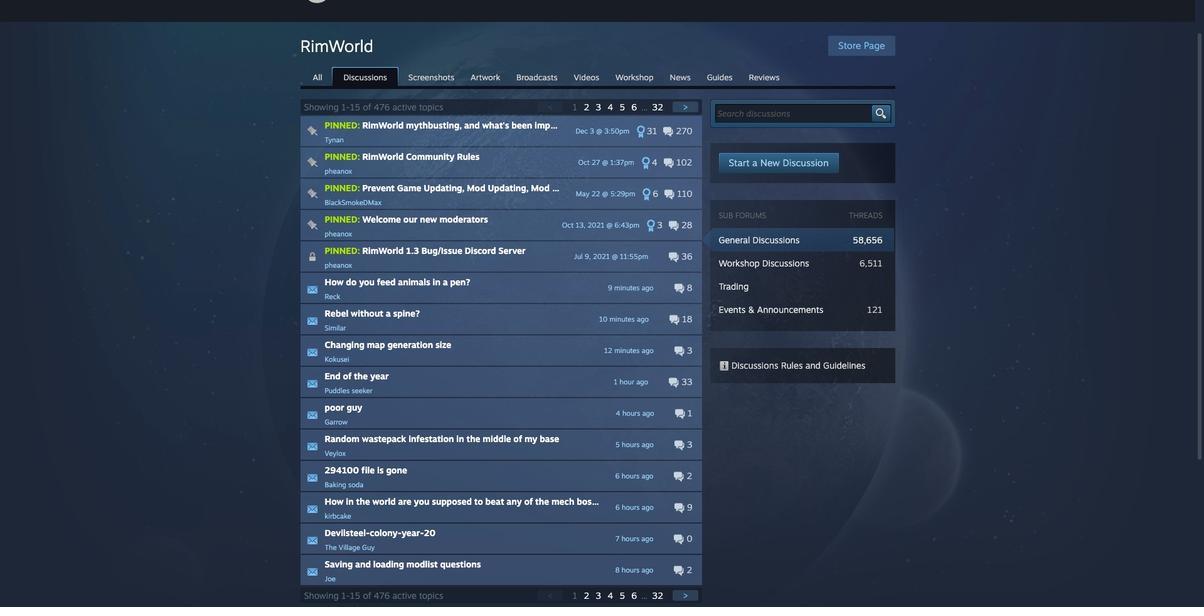 Task type: locate. For each thing, give the bounding box(es) containing it.
5 down 4 hours ago
[[616, 441, 620, 449]]

0 vertical spatial -
[[346, 102, 350, 112]]

store
[[839, 40, 861, 51]]

in
[[433, 277, 441, 288], [457, 434, 464, 444], [346, 497, 354, 507]]

4 link up recently
[[608, 102, 616, 112]]

0 horizontal spatial 9
[[608, 284, 613, 293]]

1 pheanox from the top
[[325, 167, 352, 176]]

0 vertical spatial showing 1 - 15 of 476 active topics
[[304, 102, 444, 112]]

pinned: inside pinned: rimworld mythbusting, and what's been important to us recently tynan
[[325, 120, 360, 131]]

rimworld for mythbusting,
[[363, 120, 404, 131]]

@ for 6
[[603, 190, 609, 198]]

1 - from the top
[[346, 102, 350, 112]]

minutes for 8
[[615, 284, 640, 293]]

0 horizontal spatial to
[[474, 497, 483, 507]]

6 link down 8 hours ago
[[632, 591, 640, 601]]

5 pinned: from the top
[[325, 245, 360, 256]]

36
[[679, 251, 693, 262]]

0 vertical spatial 32 link
[[653, 102, 666, 112]]

2 vertical spatial a
[[386, 308, 391, 319]]

new
[[761, 157, 780, 169]]

6 hours ago
[[616, 472, 654, 481], [616, 503, 654, 512]]

rules left "guidelines"
[[781, 360, 803, 371]]

discussions down '&'
[[732, 360, 779, 371]]

workshop down general
[[719, 258, 760, 269]]

topics for first 1 'link' from the bottom < 'link'
[[419, 591, 444, 601]]

6 hours ago for 9
[[616, 503, 654, 512]]

and
[[464, 120, 480, 131], [806, 360, 821, 371], [355, 559, 371, 570]]

pheanox inside pinned: rimworld 1.3 bug/issue discord server pheanox
[[325, 261, 352, 270]]

0 vertical spatial how
[[325, 277, 344, 288]]

2 > from the top
[[683, 591, 688, 601]]

0 vertical spatial pheanox
[[325, 167, 352, 176]]

... for first 1 'link' from the bottom's 5 link's 6 link
[[642, 591, 648, 601]]

0 vertical spatial topics
[[419, 102, 444, 112]]

oct for 4
[[578, 158, 590, 167]]

1 2 3 4 5 6 ... 32
[[573, 102, 666, 112], [573, 591, 666, 601]]

1 updating, from the left
[[424, 183, 465, 193]]

2 < link from the top
[[538, 591, 563, 601]]

events & announcements link
[[719, 304, 824, 315]]

a left spine?
[[386, 308, 391, 319]]

in inside 'random wastepack infestation in the middle of my base veylox'
[[457, 434, 464, 444]]

loading
[[373, 559, 404, 570]]

0 horizontal spatial mod
[[467, 183, 486, 193]]

1 vertical spatial -
[[346, 591, 350, 601]]

1 vertical spatial 32
[[653, 591, 664, 601]]

5 link
[[620, 102, 628, 112], [620, 591, 628, 601]]

1 15 from the top
[[350, 102, 360, 112]]

ago left wave
[[642, 503, 654, 512]]

pinned: down tynan
[[325, 151, 360, 162]]

1 32 link from the top
[[653, 102, 666, 112]]

of inside "end of the year puddles seeker"
[[343, 371, 352, 382]]

the left middle
[[467, 434, 481, 444]]

2 vertical spatial minutes
[[615, 347, 640, 355]]

0 vertical spatial 6 hours ago
[[616, 472, 654, 481]]

< link
[[538, 102, 563, 112], [538, 591, 563, 601]]

1 showing from the top
[[304, 102, 339, 112]]

ago for random wastepack infestation in the middle of my base
[[642, 441, 654, 449]]

@ right 22
[[603, 190, 609, 198]]

2 1 2 3 4 5 6 ... 32 from the top
[[573, 591, 666, 601]]

rimworld inside pinned: rimworld 1.3 bug/issue discord server pheanox
[[363, 245, 404, 256]]

rimworld up all link
[[300, 36, 374, 56]]

of right any
[[524, 497, 533, 507]]

pinned: inside pinned: prevent game updating, mod updating, mod "downloading" blacksmokedmax
[[325, 183, 360, 193]]

ago right 7
[[642, 535, 654, 544]]

2 5 link from the top
[[620, 591, 628, 601]]

a left new
[[753, 157, 758, 169]]

baking
[[325, 481, 346, 490]]

active
[[393, 102, 417, 112], [393, 591, 417, 601]]

ago right hour at the bottom of page
[[637, 378, 649, 387]]

&
[[749, 304, 755, 315]]

1 how from the top
[[325, 277, 344, 288]]

showing 1 - 15 of 476 active topics down the loading on the left bottom
[[304, 591, 444, 601]]

1 horizontal spatial workshop
[[719, 258, 760, 269]]

workshop discussions link
[[719, 258, 810, 269]]

1 vertical spatial workshop
[[719, 258, 760, 269]]

to inside how in the world are you supposed to beat any of the mech bosses past diabolus wave 1? kirbcake
[[474, 497, 483, 507]]

1 > from the top
[[683, 102, 688, 112]]

mech
[[552, 497, 575, 507]]

1 vertical spatial 8
[[616, 566, 620, 575]]

ago for end of the year
[[637, 378, 649, 387]]

"downloading"
[[552, 183, 615, 193]]

0 horizontal spatial and
[[355, 559, 371, 570]]

rules inside pinned: rimworld community rules pheanox
[[457, 151, 480, 162]]

0 horizontal spatial rules
[[457, 151, 480, 162]]

ago for rebel without a spine?
[[637, 315, 649, 324]]

minutes right 12
[[615, 347, 640, 355]]

2 32 link from the top
[[653, 591, 666, 601]]

ago for saving and loading modlist questions
[[642, 566, 654, 575]]

pheanox up do
[[325, 261, 352, 270]]

1 vertical spatial active
[[393, 591, 417, 601]]

of left my
[[514, 434, 522, 444]]

2 - from the top
[[346, 591, 350, 601]]

2 vertical spatial and
[[355, 559, 371, 570]]

0 vertical spatial 1 2 3 4 5 6 ... 32
[[573, 102, 666, 112]]

4 link for 5 link related to 1st 1 'link'
[[608, 102, 616, 112]]

0 vertical spatial 15
[[350, 102, 360, 112]]

0 vertical spatial 476
[[374, 102, 390, 112]]

pheanox down blacksmokedmax
[[325, 230, 352, 239]]

been
[[512, 120, 532, 131]]

and inside pinned: rimworld mythbusting, and what's been important to us recently tynan
[[464, 120, 480, 131]]

1 32 from the top
[[653, 102, 664, 112]]

1 horizontal spatial 8
[[685, 282, 693, 293]]

guidelines
[[824, 360, 866, 371]]

discussions
[[344, 72, 387, 82], [753, 235, 800, 245], [763, 258, 810, 269], [732, 360, 779, 371]]

2 link for 4 link for first 1 'link' from the bottom's 5 link's the 3 "link"
[[584, 591, 592, 601]]

us
[[590, 120, 600, 131]]

pen?
[[450, 277, 470, 288]]

updating,
[[424, 183, 465, 193], [488, 183, 529, 193]]

kokusei
[[325, 355, 350, 364]]

1 < from the top
[[548, 102, 553, 112]]

showing down all
[[304, 102, 339, 112]]

3 link
[[596, 102, 604, 112], [596, 591, 604, 601]]

minutes right 10
[[610, 315, 635, 324]]

6 hours ago up 7 hours ago
[[616, 503, 654, 512]]

workshop for workshop discussions
[[719, 258, 760, 269]]

community
[[406, 151, 455, 162]]

workshop left news
[[616, 72, 654, 82]]

< for 1st 1 'link''s < 'link'
[[548, 102, 553, 112]]

veylox
[[325, 449, 346, 458]]

to inside pinned: rimworld mythbusting, and what's been important to us recently tynan
[[579, 120, 588, 131]]

1 2 3 4 5 6 ... 32 up recently
[[573, 102, 666, 112]]

pheanox
[[325, 167, 352, 176], [325, 230, 352, 239], [325, 261, 352, 270]]

2 vertical spatial in
[[346, 497, 354, 507]]

> down 0
[[683, 591, 688, 601]]

in down soda
[[346, 497, 354, 507]]

hours down 4 hours ago
[[622, 441, 640, 449]]

2021
[[588, 221, 605, 230], [593, 252, 610, 261]]

1 vertical spatial 2 link
[[584, 591, 592, 601]]

15
[[350, 102, 360, 112], [350, 591, 360, 601]]

9 up 0
[[685, 502, 693, 513]]

ago down 9 minutes ago
[[637, 315, 649, 324]]

10 minutes ago
[[600, 315, 649, 324]]

1 vertical spatial < link
[[538, 591, 563, 601]]

how for how in the world are you supposed to beat any of the mech bosses past diabolus wave 1?
[[325, 497, 344, 507]]

how up reck
[[325, 277, 344, 288]]

ago for poor guy
[[643, 409, 655, 418]]

1 6 link from the top
[[632, 102, 640, 112]]

1?
[[690, 497, 700, 507]]

1 vertical spatial <
[[548, 591, 553, 601]]

to
[[579, 120, 588, 131], [474, 497, 483, 507]]

and down guy
[[355, 559, 371, 570]]

0 vertical spatial oct
[[578, 158, 590, 167]]

rimworld inside pinned: rimworld mythbusting, and what's been important to us recently tynan
[[363, 120, 404, 131]]

0 vertical spatial showing
[[304, 102, 339, 112]]

0 vertical spatial 3 link
[[596, 102, 604, 112]]

0 vertical spatial 32
[[653, 102, 664, 112]]

0 vertical spatial 2021
[[588, 221, 605, 230]]

broadcasts link
[[510, 68, 564, 85]]

1 vertical spatial showing
[[304, 591, 339, 601]]

2 6 link from the top
[[632, 591, 640, 601]]

9 down jul 9, 2021 @ 11:55pm
[[608, 284, 613, 293]]

hours for saving and loading modlist questions
[[622, 566, 640, 575]]

2 showing 1 - 15 of 476 active topics from the top
[[304, 591, 444, 601]]

showing for 1st 1 'link''s < 'link'
[[304, 102, 339, 112]]

active for first 1 'link' from the bottom < 'link'
[[393, 591, 417, 601]]

1 vertical spatial oct
[[562, 221, 574, 230]]

0 vertical spatial workshop
[[616, 72, 654, 82]]

1 vertical spatial and
[[806, 360, 821, 371]]

0 vertical spatial < link
[[538, 102, 563, 112]]

0 horizontal spatial workshop
[[616, 72, 654, 82]]

1 vertical spatial rules
[[781, 360, 803, 371]]

4 pinned: from the top
[[325, 214, 360, 225]]

1 vertical spatial 6 hours ago
[[616, 503, 654, 512]]

discussions up workshop discussions
[[753, 235, 800, 245]]

2 horizontal spatial in
[[457, 434, 464, 444]]

server
[[499, 245, 526, 256]]

ago down 7 hours ago
[[642, 566, 654, 575]]

3 link for 4 link related to 5 link related to 1st 1 'link'
[[596, 102, 604, 112]]

rimworld left 1.3 at the top left of the page
[[363, 245, 404, 256]]

1 4 link from the top
[[608, 102, 616, 112]]

pinned: up blacksmokedmax
[[325, 183, 360, 193]]

discussions link
[[332, 67, 399, 87]]

1 horizontal spatial oct
[[578, 158, 590, 167]]

3
[[596, 102, 601, 112], [590, 127, 595, 136], [657, 220, 663, 230], [685, 345, 693, 356], [685, 439, 693, 450], [596, 591, 601, 601]]

how
[[325, 277, 344, 288], [325, 497, 344, 507]]

pinned: inside pinned: welcome our new moderators pheanox
[[325, 214, 360, 225]]

1 5 link from the top
[[620, 102, 628, 112]]

kirbcake
[[325, 512, 351, 521]]

showing for first 1 'link' from the bottom < 'link'
[[304, 591, 339, 601]]

0 vertical spatial in
[[433, 277, 441, 288]]

1 vertical spatial to
[[474, 497, 483, 507]]

2 pinned: from the top
[[325, 151, 360, 162]]

0 vertical spatial 4 link
[[608, 102, 616, 112]]

2 ... from the top
[[642, 591, 648, 601]]

5 up recently
[[620, 102, 625, 112]]

2 active from the top
[[393, 591, 417, 601]]

2
[[584, 102, 590, 112], [685, 471, 693, 481], [685, 565, 693, 576], [584, 591, 590, 601]]

> link for 5 link related to 1st 1 'link'
[[673, 102, 698, 112]]

0 horizontal spatial 8
[[616, 566, 620, 575]]

2 476 from the top
[[374, 591, 390, 601]]

devilsteel-colony-year-20 the village guy
[[325, 528, 436, 552]]

2 < from the top
[[548, 591, 553, 601]]

0 horizontal spatial in
[[346, 497, 354, 507]]

32 down 8 hours ago
[[653, 591, 664, 601]]

1 horizontal spatial to
[[579, 120, 588, 131]]

videos link
[[568, 68, 606, 85]]

58,656
[[853, 235, 883, 245]]

5 link down 8 hours ago
[[620, 591, 628, 601]]

0 vertical spatial 1 link
[[573, 102, 580, 112]]

wastepack
[[362, 434, 406, 444]]

the inside 'random wastepack infestation in the middle of my base veylox'
[[467, 434, 481, 444]]

1 horizontal spatial in
[[433, 277, 441, 288]]

of down discussions link
[[363, 102, 371, 112]]

pinned: inside pinned: rimworld community rules pheanox
[[325, 151, 360, 162]]

discussions rules and guidelines link
[[719, 360, 866, 372]]

ago down 4 hours ago
[[642, 441, 654, 449]]

1 vertical spatial > link
[[673, 591, 698, 601]]

1 vertical spatial you
[[414, 497, 430, 507]]

of inside how in the world are you supposed to beat any of the mech bosses past diabolus wave 1? kirbcake
[[524, 497, 533, 507]]

you inside how in the world are you supposed to beat any of the mech bosses past diabolus wave 1? kirbcake
[[414, 497, 430, 507]]

1 horizontal spatial mod
[[531, 183, 550, 193]]

2 horizontal spatial a
[[753, 157, 758, 169]]

0 vertical spatial 6 link
[[632, 102, 640, 112]]

topics up mythbusting,
[[419, 102, 444, 112]]

>
[[683, 102, 688, 112], [683, 591, 688, 601]]

hours down 7 hours ago
[[622, 566, 640, 575]]

rimworld inside pinned: rimworld community rules pheanox
[[363, 151, 404, 162]]

ago for 294100 file is gone
[[642, 472, 654, 481]]

0 vertical spatial 5
[[620, 102, 625, 112]]

1 vertical spatial minutes
[[610, 315, 635, 324]]

2 3 link from the top
[[596, 591, 604, 601]]

hours up past
[[622, 472, 640, 481]]

rules down pinned: rimworld mythbusting, and what's been important to us recently tynan
[[457, 151, 480, 162]]

how do you feed animals in a pen? reck
[[325, 277, 470, 301]]

you
[[359, 277, 375, 288], [414, 497, 430, 507]]

32 link up the 31
[[653, 102, 666, 112]]

1 vertical spatial 5 link
[[620, 591, 628, 601]]

6,511
[[860, 258, 883, 269]]

recently
[[602, 120, 637, 131]]

5 link for 1st 1 'link'
[[620, 102, 628, 112]]

0 horizontal spatial a
[[386, 308, 391, 319]]

rimworld up prevent
[[363, 151, 404, 162]]

showing down joe
[[304, 591, 339, 601]]

0 vertical spatial 8
[[685, 282, 693, 293]]

1 < link from the top
[[538, 102, 563, 112]]

476 down discussions link
[[374, 102, 390, 112]]

pinned: up do
[[325, 245, 360, 256]]

1 3 link from the top
[[596, 102, 604, 112]]

ago up diabolus
[[642, 472, 654, 481]]

6 hours ago up diabolus
[[616, 472, 654, 481]]

8 for 8
[[685, 282, 693, 293]]

1 vertical spatial 15
[[350, 591, 360, 601]]

pinned:
[[325, 120, 360, 131], [325, 151, 360, 162], [325, 183, 360, 193], [325, 214, 360, 225], [325, 245, 360, 256]]

1 vertical spatial a
[[443, 277, 448, 288]]

1:37pm
[[610, 158, 634, 167]]

of inside 'random wastepack infestation in the middle of my base veylox'
[[514, 434, 522, 444]]

1 vertical spatial 9
[[685, 502, 693, 513]]

1 pinned: from the top
[[325, 120, 360, 131]]

puddles
[[325, 387, 350, 395]]

of
[[363, 102, 371, 112], [343, 371, 352, 382], [514, 434, 522, 444], [524, 497, 533, 507], [363, 591, 371, 601]]

22
[[592, 190, 600, 198]]

0 horizontal spatial updating,
[[424, 183, 465, 193]]

- for 1st 1 'link''s < 'link'
[[346, 102, 350, 112]]

0 vertical spatial and
[[464, 120, 480, 131]]

mod up moderators
[[467, 183, 486, 193]]

<
[[548, 102, 553, 112], [548, 591, 553, 601]]

0 vertical spatial 9
[[608, 284, 613, 293]]

270
[[674, 126, 693, 136]]

6 hours ago for 2
[[616, 472, 654, 481]]

to for us
[[579, 120, 588, 131]]

and left "guidelines"
[[806, 360, 821, 371]]

2021 for 9,
[[593, 252, 610, 261]]

2 topics from the top
[[419, 591, 444, 601]]

and left what's
[[464, 120, 480, 131]]

you right do
[[359, 277, 375, 288]]

- for first 1 'link' from the bottom < 'link'
[[346, 591, 350, 601]]

how inside how do you feed animals in a pen? reck
[[325, 277, 344, 288]]

0 vertical spatial minutes
[[615, 284, 640, 293]]

1 vertical spatial how
[[325, 497, 344, 507]]

0 horizontal spatial oct
[[562, 221, 574, 230]]

1 vertical spatial 4 link
[[608, 591, 616, 601]]

workshop link
[[610, 68, 660, 85]]

showing 1 - 15 of 476 active topics for 1st 1 'link''s < 'link'
[[304, 102, 444, 112]]

0 vertical spatial <
[[548, 102, 553, 112]]

1 ... from the top
[[642, 102, 648, 112]]

0 vertical spatial 5 link
[[620, 102, 628, 112]]

476 down the loading on the left bottom
[[374, 591, 390, 601]]

how inside how in the world are you supposed to beat any of the mech bosses past diabolus wave 1? kirbcake
[[325, 497, 344, 507]]

2 2 link from the top
[[584, 591, 592, 601]]

2 32 from the top
[[653, 591, 664, 601]]

1 showing 1 - 15 of 476 active topics from the top
[[304, 102, 444, 112]]

2 > link from the top
[[673, 591, 698, 601]]

2 15 from the top
[[350, 591, 360, 601]]

in right infestation
[[457, 434, 464, 444]]

may 22 @ 5:29pm
[[576, 190, 636, 198]]

1 vertical spatial ...
[[642, 591, 648, 601]]

3 pheanox from the top
[[325, 261, 352, 270]]

0 vertical spatial active
[[393, 102, 417, 112]]

1 vertical spatial 6 link
[[632, 591, 640, 601]]

1 topics from the top
[[419, 102, 444, 112]]

1 476 from the top
[[374, 102, 390, 112]]

ago for changing map generation size
[[642, 347, 654, 355]]

you right are
[[414, 497, 430, 507]]

ago
[[642, 284, 654, 293], [637, 315, 649, 324], [642, 347, 654, 355], [637, 378, 649, 387], [643, 409, 655, 418], [642, 441, 654, 449], [642, 472, 654, 481], [642, 503, 654, 512], [642, 535, 654, 544], [642, 566, 654, 575]]

@ right dec
[[597, 127, 603, 136]]

1 active from the top
[[393, 102, 417, 112]]

1 horizontal spatial updating,
[[488, 183, 529, 193]]

mod left 'may'
[[531, 183, 550, 193]]

0 vertical spatial to
[[579, 120, 588, 131]]

2 vertical spatial 5
[[620, 591, 625, 601]]

... up the 31
[[642, 102, 648, 112]]

3 pinned: from the top
[[325, 183, 360, 193]]

hours for 294100 file is gone
[[622, 472, 640, 481]]

... down 8 hours ago
[[642, 591, 648, 601]]

store page
[[839, 40, 885, 51]]

0 vertical spatial >
[[683, 102, 688, 112]]

0 vertical spatial > link
[[673, 102, 698, 112]]

1 2 3 4 5 6 ... 32 down 8 hours ago
[[573, 591, 666, 601]]

9
[[608, 284, 613, 293], [685, 502, 693, 513]]

2 how from the top
[[325, 497, 344, 507]]

oct left 27
[[578, 158, 590, 167]]

to left beat
[[474, 497, 483, 507]]

link to the steam homepage image
[[303, 0, 413, 3]]

1 horizontal spatial rules
[[781, 360, 803, 371]]

minutes for 3
[[615, 347, 640, 355]]

9 minutes ago
[[608, 284, 654, 293]]

5 link up recently
[[620, 102, 628, 112]]

moderators
[[440, 214, 488, 225]]

1 vertical spatial pheanox
[[325, 230, 352, 239]]

102
[[674, 157, 693, 168]]

12 minutes ago
[[604, 347, 654, 355]]

minutes up 10 minutes ago
[[615, 284, 640, 293]]

32 up the 31
[[653, 102, 664, 112]]

rimworld up pinned: rimworld community rules pheanox
[[363, 120, 404, 131]]

32 for 32 "link" corresponding to > link for first 1 'link' from the bottom's 5 link
[[653, 591, 664, 601]]

updating, up moderators
[[488, 183, 529, 193]]

476 for 1st 1 'link''s < 'link'
[[374, 102, 390, 112]]

6 link
[[632, 102, 640, 112], [632, 591, 640, 601]]

map
[[367, 340, 385, 350]]

1 vertical spatial topics
[[419, 591, 444, 601]]

the up seeker
[[354, 371, 368, 382]]

8 up 18
[[685, 282, 693, 293]]

> link up 270
[[673, 102, 698, 112]]

1 vertical spatial in
[[457, 434, 464, 444]]

and inside saving and loading modlist questions joe
[[355, 559, 371, 570]]

1 vertical spatial 32 link
[[653, 591, 666, 601]]

bug/issue
[[422, 245, 463, 256]]

2021 right 9, on the left of the page
[[593, 252, 610, 261]]

2 updating, from the left
[[488, 183, 529, 193]]

poor
[[325, 402, 344, 413]]

1 horizontal spatial a
[[443, 277, 448, 288]]

2 showing from the top
[[304, 591, 339, 601]]

active down saving and loading modlist questions joe
[[393, 591, 417, 601]]

active up mythbusting,
[[393, 102, 417, 112]]

ago up '5 hours ago'
[[643, 409, 655, 418]]

1 vertical spatial >
[[683, 591, 688, 601]]

2021 right 13,
[[588, 221, 605, 230]]

hours right 7
[[622, 535, 640, 544]]

32 link down 8 hours ago
[[653, 591, 666, 601]]

6 link for first 1 'link' from the bottom's 5 link
[[632, 591, 640, 601]]

artwork
[[471, 72, 500, 82]]

0 vertical spatial you
[[359, 277, 375, 288]]

Search discussions text field
[[718, 107, 871, 120]]

1 vertical spatial 1 2 3 4 5 6 ... 32
[[573, 591, 666, 601]]

1 horizontal spatial you
[[414, 497, 430, 507]]

2021 for 13,
[[588, 221, 605, 230]]

how up kirbcake
[[325, 497, 344, 507]]

1 2 link from the top
[[584, 102, 592, 112]]

1 2 3 4 5 6 ... 32 for 5 link related to 1st 1 'link'
[[573, 102, 666, 112]]

1 > link from the top
[[673, 102, 698, 112]]

random wastepack infestation in the middle of my base veylox
[[325, 434, 559, 458]]

1 vertical spatial showing 1 - 15 of 476 active topics
[[304, 591, 444, 601]]

0 vertical spatial rules
[[457, 151, 480, 162]]

1 vertical spatial 476
[[374, 591, 390, 601]]

6:43pm
[[615, 221, 640, 230]]

2 4 link from the top
[[608, 591, 616, 601]]

1 vertical spatial 2021
[[593, 252, 610, 261]]

1 vertical spatial 3 link
[[596, 591, 604, 601]]

1 1 2 3 4 5 6 ... 32 from the top
[[573, 102, 666, 112]]

file
[[362, 465, 375, 476]]

pheanox down tynan
[[325, 167, 352, 176]]

of right end
[[343, 371, 352, 382]]

- down saving
[[346, 591, 350, 601]]

ago down 11:55pm
[[642, 284, 654, 293]]

a left pen? at the top left of page
[[443, 277, 448, 288]]

5 down 8 hours ago
[[620, 591, 625, 601]]

2 pheanox from the top
[[325, 230, 352, 239]]

oct
[[578, 158, 590, 167], [562, 221, 574, 230]]

15 for first 1 'link' from the bottom < 'link'
[[350, 591, 360, 601]]

updating, down the community
[[424, 183, 465, 193]]

476 for first 1 'link' from the bottom < 'link'
[[374, 591, 390, 601]]



Task type: describe. For each thing, give the bounding box(es) containing it.
pinned: for welcome our new moderators
[[325, 214, 360, 225]]

in inside how in the world are you supposed to beat any of the mech bosses past diabolus wave 1? kirbcake
[[346, 497, 354, 507]]

all
[[313, 72, 322, 82]]

hours for how in the world are you supposed to beat any of the mech bosses past diabolus wave 1?
[[622, 503, 640, 512]]

hours for random wastepack infestation in the middle of my base
[[622, 441, 640, 449]]

9 for 9 minutes ago
[[608, 284, 613, 293]]

294100
[[325, 465, 359, 476]]

tynan
[[325, 136, 344, 144]]

ago for devilsteel-colony-year-20
[[642, 535, 654, 544]]

in inside how do you feed animals in a pen? reck
[[433, 277, 441, 288]]

prevent
[[363, 183, 395, 193]]

hour
[[620, 378, 635, 387]]

may
[[576, 190, 590, 198]]

screenshots link
[[402, 68, 461, 85]]

< link for 1st 1 'link'
[[538, 102, 563, 112]]

> link for first 1 'link' from the bottom's 5 link
[[673, 591, 698, 601]]

a inside rebel without a spine? similar
[[386, 308, 391, 319]]

end
[[325, 371, 341, 382]]

8 for 8 hours ago
[[616, 566, 620, 575]]

> for > link associated with 5 link related to 1st 1 'link'
[[683, 102, 688, 112]]

saving
[[325, 559, 353, 570]]

generation
[[388, 340, 433, 350]]

... for 6 link for 5 link related to 1st 1 'link'
[[642, 102, 648, 112]]

rimworld for community
[[363, 151, 404, 162]]

topics for 1st 1 'link''s < 'link'
[[419, 102, 444, 112]]

news link
[[664, 68, 697, 85]]

oct 27 @ 1:37pm
[[578, 158, 634, 167]]

pheanox inside pinned: welcome our new moderators pheanox
[[325, 230, 352, 239]]

how for how do you feed animals in a pen?
[[325, 277, 344, 288]]

pinned: rimworld mythbusting, and what's been important to us recently tynan
[[325, 120, 637, 144]]

8 hours ago
[[616, 566, 654, 575]]

6 left 110
[[653, 188, 659, 199]]

6 right bosses
[[616, 503, 620, 512]]

discord
[[465, 245, 496, 256]]

@ left 11:55pm
[[612, 252, 618, 261]]

saving and loading modlist questions joe
[[325, 559, 481, 584]]

showing 1 - 15 of 476 active topics for first 1 'link' from the bottom < 'link'
[[304, 591, 444, 601]]

start a new discussion
[[729, 157, 829, 169]]

discussions rules and guidelines
[[729, 360, 866, 371]]

guy
[[362, 544, 375, 552]]

2 mod from the left
[[531, 183, 550, 193]]

discussions down general discussions
[[763, 258, 810, 269]]

0 vertical spatial a
[[753, 157, 758, 169]]

2 link for 4 link related to 5 link related to 1st 1 'link''s the 3 "link"
[[584, 102, 592, 112]]

changing
[[325, 340, 365, 350]]

32 link for > link associated with 5 link related to 1st 1 'link'
[[653, 102, 666, 112]]

7 hours ago
[[616, 535, 654, 544]]

1 vertical spatial 5
[[616, 441, 620, 449]]

4 hours ago
[[616, 409, 655, 418]]

announcements
[[758, 304, 824, 315]]

sub
[[719, 211, 733, 220]]

2 horizontal spatial and
[[806, 360, 821, 371]]

@ for 31
[[597, 127, 603, 136]]

> for > link for first 1 'link' from the bottom's 5 link
[[683, 591, 688, 601]]

5 for first 1 'link' from the bottom's 5 link
[[620, 591, 625, 601]]

pinned: for rimworld community rules
[[325, 151, 360, 162]]

trading link
[[719, 281, 749, 292]]

bosses
[[577, 497, 606, 507]]

pheanox inside pinned: rimworld community rules pheanox
[[325, 167, 352, 176]]

pinned: inside pinned: rimworld 1.3 bug/issue discord server pheanox
[[325, 245, 360, 256]]

minutes for 18
[[610, 315, 635, 324]]

the
[[325, 544, 337, 552]]

11:55pm
[[620, 252, 649, 261]]

spine?
[[393, 308, 420, 319]]

hours for devilsteel-colony-year-20
[[622, 535, 640, 544]]

to for beat
[[474, 497, 483, 507]]

20
[[424, 528, 436, 539]]

@ left 6:43pm
[[607, 221, 613, 230]]

wave
[[666, 497, 688, 507]]

random
[[325, 434, 360, 444]]

how in the world are you supposed to beat any of the mech bosses past diabolus wave 1? kirbcake
[[325, 497, 700, 521]]

reviews link
[[743, 68, 786, 85]]

of down saving and loading modlist questions joe
[[363, 591, 371, 601]]

32 for 32 "link" corresponding to > link associated with 5 link related to 1st 1 'link'
[[653, 102, 664, 112]]

1 1 link from the top
[[573, 102, 580, 112]]

1 mod from the left
[[467, 183, 486, 193]]

workshop for workshop
[[616, 72, 654, 82]]

year-
[[402, 528, 424, 539]]

6 link for 5 link related to 1st 1 'link'
[[632, 102, 640, 112]]

5:29pm
[[611, 190, 636, 198]]

devilsteel-
[[325, 528, 370, 539]]

rimworld for 1.3
[[363, 245, 404, 256]]

6 up recently
[[632, 102, 637, 112]]

121
[[868, 304, 883, 315]]

general discussions link
[[719, 235, 800, 245]]

my
[[525, 434, 538, 444]]

12
[[604, 347, 613, 355]]

2 1 link from the top
[[573, 591, 580, 601]]

feed
[[377, 277, 396, 288]]

guides
[[707, 72, 733, 82]]

start a new discussion link
[[719, 153, 839, 173]]

rebel
[[325, 308, 349, 319]]

middle
[[483, 434, 511, 444]]

33
[[679, 377, 693, 387]]

10
[[600, 315, 608, 324]]

dec 3 @ 3:50pm
[[576, 127, 630, 136]]

the left mech
[[535, 497, 549, 507]]

pinned: welcome our new moderators pheanox
[[325, 214, 488, 239]]

guides link
[[701, 68, 739, 85]]

end of the year puddles seeker
[[325, 371, 389, 395]]

the inside "end of the year puddles seeker"
[[354, 371, 368, 382]]

28
[[679, 220, 693, 230]]

village
[[339, 544, 360, 552]]

a inside how do you feed animals in a pen? reck
[[443, 277, 448, 288]]

our
[[404, 214, 418, 225]]

blacksmokedmax
[[325, 198, 382, 207]]

threads
[[849, 211, 883, 220]]

9,
[[585, 252, 591, 261]]

pinned: rimworld community rules pheanox
[[325, 151, 480, 176]]

1 2 3 4 5 6 ... 32 for first 1 'link' from the bottom's 5 link
[[573, 591, 666, 601]]

supposed
[[432, 497, 472, 507]]

welcome
[[363, 214, 401, 225]]

soda
[[348, 481, 364, 490]]

18
[[680, 314, 693, 325]]

15 for 1st 1 'link''s < 'link'
[[350, 102, 360, 112]]

oct 13, 2021 @ 6:43pm
[[562, 221, 640, 230]]

ago for how in the world are you supposed to beat any of the mech bosses past diabolus wave 1?
[[642, 503, 654, 512]]

diabolus
[[628, 497, 664, 507]]

5 link for first 1 'link' from the bottom
[[620, 591, 628, 601]]

hours for poor guy
[[623, 409, 641, 418]]

< link for first 1 'link' from the bottom
[[538, 591, 563, 601]]

294100 file is gone baking soda
[[325, 465, 407, 490]]

1 hour ago
[[614, 378, 649, 387]]

0
[[684, 534, 693, 544]]

pinned: for prevent game updating, mod updating, mod "downloading"
[[325, 183, 360, 193]]

ago for how do you feed animals in a pen?
[[642, 284, 654, 293]]

9 for 9
[[685, 502, 693, 513]]

videos
[[574, 72, 600, 82]]

store page link
[[829, 36, 895, 56]]

game
[[397, 183, 422, 193]]

trading
[[719, 281, 749, 292]]

6 down 8 hours ago
[[632, 591, 637, 601]]

@ for 4
[[602, 158, 608, 167]]

5 for 5 link related to 1st 1 'link'
[[620, 102, 625, 112]]

important
[[535, 120, 577, 131]]

discussions right all
[[344, 72, 387, 82]]

you inside how do you feed animals in a pen? reck
[[359, 277, 375, 288]]

5 hours ago
[[616, 441, 654, 449]]

colony-
[[370, 528, 402, 539]]

size
[[436, 340, 452, 350]]

3 link for 4 link for first 1 'link' from the bottom's 5 link
[[596, 591, 604, 601]]

discussion
[[783, 157, 829, 169]]

active for 1st 1 'link''s < 'link'
[[393, 102, 417, 112]]

events & announcements
[[719, 304, 824, 315]]

do
[[346, 277, 357, 288]]

13,
[[576, 221, 586, 230]]

< for first 1 'link' from the bottom < 'link'
[[548, 591, 553, 601]]

pinned: for rimworld mythbusting, and what's been important to us recently
[[325, 120, 360, 131]]

garrow
[[325, 418, 348, 427]]

32 link for > link for first 1 'link' from the bottom's 5 link
[[653, 591, 666, 601]]

animals
[[398, 277, 430, 288]]

the down soda
[[356, 497, 370, 507]]

7
[[616, 535, 620, 544]]

new
[[420, 214, 437, 225]]

seeker
[[352, 387, 373, 395]]

6 up past
[[616, 472, 620, 481]]

poor guy garrow
[[325, 402, 362, 427]]

oct for 3
[[562, 221, 574, 230]]

4 link for first 1 'link' from the bottom's 5 link
[[608, 591, 616, 601]]



Task type: vqa. For each thing, say whether or not it's contained in the screenshot.


